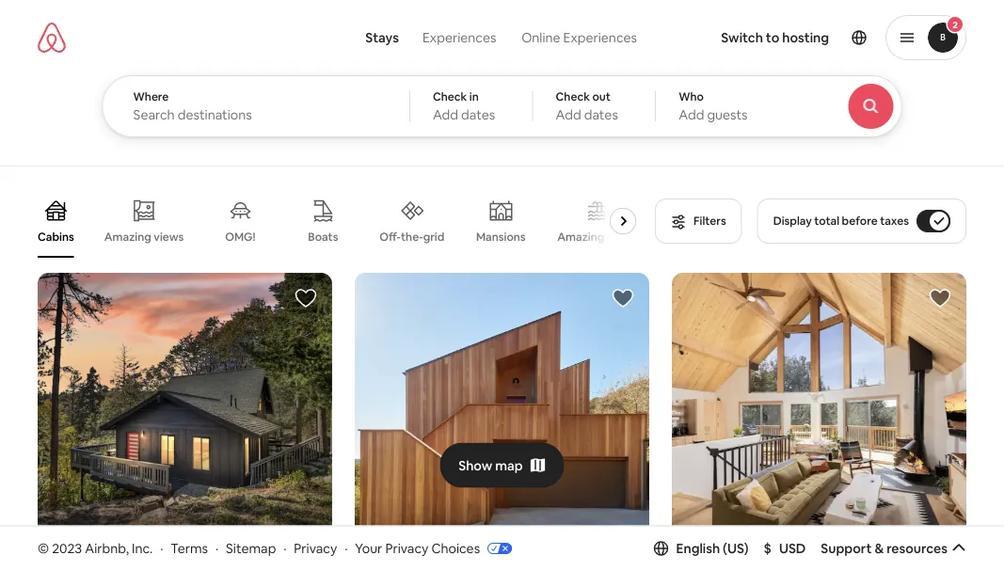 Task type: vqa. For each thing, say whether or not it's contained in the screenshot.
amazing
yes



Task type: describe. For each thing, give the bounding box(es) containing it.
show map
[[459, 457, 523, 474]]

omg!
[[225, 230, 256, 244]]

privacy link
[[294, 540, 337, 557]]

english (us) button
[[654, 540, 749, 557]]

choices
[[432, 540, 480, 557]]

4 · from the left
[[345, 540, 348, 557]]

&
[[875, 540, 884, 557]]

who add guests
[[679, 89, 748, 123]]

add for check out add dates
[[556, 106, 582, 123]]

add to wishlist: topanga, california image
[[612, 287, 635, 310]]

your privacy choices link
[[355, 540, 512, 558]]

display total before taxes button
[[758, 199, 967, 244]]

filters button
[[655, 199, 743, 244]]

check for check out add dates
[[556, 89, 590, 104]]

Where field
[[133, 106, 379, 123]]

pools
[[607, 230, 636, 244]]

before
[[842, 214, 878, 228]]

switch to hosting
[[722, 29, 830, 46]]

taxes
[[881, 214, 910, 228]]

online experiences
[[522, 29, 638, 46]]

group containing amazing views
[[38, 185, 644, 258]]

online
[[522, 29, 561, 46]]

usd
[[780, 540, 806, 557]]

1 privacy from the left
[[294, 540, 337, 557]]

mansions
[[476, 230, 526, 244]]

2 experiences from the left
[[564, 29, 638, 46]]

3 · from the left
[[284, 540, 287, 557]]

terms link
[[171, 540, 208, 557]]

airbnb,
[[85, 540, 129, 557]]

display
[[774, 214, 812, 228]]

stays button
[[354, 19, 410, 56]]

experiences button
[[410, 19, 509, 56]]

2 · from the left
[[216, 540, 219, 557]]

check out add dates
[[556, 89, 619, 123]]

terms · sitemap · privacy
[[171, 540, 337, 557]]

1 · from the left
[[160, 540, 163, 557]]

© 2023 airbnb, inc. ·
[[38, 540, 163, 557]]

boats
[[308, 230, 338, 244]]

english
[[677, 540, 720, 557]]

amazing for amazing views
[[104, 230, 151, 244]]

dates for check out add dates
[[585, 106, 619, 123]]

2
[[953, 18, 958, 31]]

support
[[821, 540, 872, 557]]

filters
[[694, 214, 727, 228]]

2 button
[[886, 15, 967, 60]]

display total before taxes
[[774, 214, 910, 228]]



Task type: locate. For each thing, give the bounding box(es) containing it.
add down the who
[[679, 106, 705, 123]]

1 check from the left
[[433, 89, 467, 104]]

check in add dates
[[433, 89, 496, 123]]

stays
[[366, 29, 399, 46]]

amazing for amazing pools
[[558, 230, 605, 244]]

profile element
[[691, 0, 967, 75]]

show map button
[[440, 443, 565, 488]]

(us)
[[723, 540, 749, 557]]

where
[[133, 89, 169, 104]]

dates for check in add dates
[[461, 106, 496, 123]]

· left your
[[345, 540, 348, 557]]

privacy right your
[[386, 540, 429, 557]]

dates inside check in add dates
[[461, 106, 496, 123]]

2 add from the left
[[556, 106, 582, 123]]

inc.
[[132, 540, 153, 557]]

check
[[433, 89, 467, 104], [556, 89, 590, 104]]

dates inside check out add dates
[[585, 106, 619, 123]]

what can we help you find? tab list
[[354, 19, 509, 56]]

amazing pools
[[558, 230, 636, 244]]

hosting
[[783, 29, 830, 46]]

1 dates from the left
[[461, 106, 496, 123]]

dates down in
[[461, 106, 496, 123]]

check inside check out add dates
[[556, 89, 590, 104]]

$
[[764, 540, 772, 557]]

online experiences link
[[509, 19, 650, 56]]

1 horizontal spatial check
[[556, 89, 590, 104]]

2 privacy from the left
[[386, 540, 429, 557]]

1 horizontal spatial privacy
[[386, 540, 429, 557]]

views
[[154, 230, 184, 244]]

·
[[160, 540, 163, 557], [216, 540, 219, 557], [284, 540, 287, 557], [345, 540, 348, 557]]

1 horizontal spatial experiences
[[564, 29, 638, 46]]

· left privacy link
[[284, 540, 287, 557]]

· right terms
[[216, 540, 219, 557]]

1 experiences from the left
[[423, 29, 497, 46]]

grid
[[423, 230, 445, 244]]

0 horizontal spatial check
[[433, 89, 467, 104]]

privacy left your
[[294, 540, 337, 557]]

english (us)
[[677, 540, 749, 557]]

map
[[496, 457, 523, 474]]

to
[[766, 29, 780, 46]]

privacy
[[294, 540, 337, 557], [386, 540, 429, 557]]

add down online experiences
[[556, 106, 582, 123]]

0 horizontal spatial experiences
[[423, 29, 497, 46]]

2 dates from the left
[[585, 106, 619, 123]]

guests
[[708, 106, 748, 123]]

experiences up in
[[423, 29, 497, 46]]

stays tab panel
[[102, 75, 954, 137]]

add to wishlist: lake arrowhead, california image
[[295, 287, 317, 310]]

experiences
[[423, 29, 497, 46], [564, 29, 638, 46]]

check left out
[[556, 89, 590, 104]]

add inside who add guests
[[679, 106, 705, 123]]

add inside check in add dates
[[433, 106, 459, 123]]

dates
[[461, 106, 496, 123], [585, 106, 619, 123]]

· right inc.
[[160, 540, 163, 557]]

1 horizontal spatial add
[[556, 106, 582, 123]]

add to wishlist: lake arrowhead, california image
[[929, 287, 952, 310]]

1 horizontal spatial dates
[[585, 106, 619, 123]]

0 horizontal spatial dates
[[461, 106, 496, 123]]

group
[[38, 185, 644, 258], [38, 273, 332, 553], [355, 273, 650, 553], [672, 273, 967, 553]]

terms
[[171, 540, 208, 557]]

sitemap
[[226, 540, 276, 557]]

None search field
[[102, 0, 954, 137]]

who
[[679, 89, 704, 104]]

dates down out
[[585, 106, 619, 123]]

add inside check out add dates
[[556, 106, 582, 123]]

check for check in add dates
[[433, 89, 467, 104]]

0 horizontal spatial amazing
[[104, 230, 151, 244]]

2 horizontal spatial add
[[679, 106, 705, 123]]

in
[[470, 89, 479, 104]]

add down "experiences" button
[[433, 106, 459, 123]]

sitemap link
[[226, 540, 276, 557]]

out
[[593, 89, 611, 104]]

amazing views
[[104, 230, 184, 244]]

your privacy choices
[[355, 540, 480, 557]]

2023
[[52, 540, 82, 557]]

show
[[459, 457, 493, 474]]

switch
[[722, 29, 764, 46]]

experiences up out
[[564, 29, 638, 46]]

switch to hosting link
[[710, 18, 841, 57]]

0 horizontal spatial add
[[433, 106, 459, 123]]

1 horizontal spatial amazing
[[558, 230, 605, 244]]

support & resources
[[821, 540, 948, 557]]

©
[[38, 540, 49, 557]]

your
[[355, 540, 383, 557]]

amazing left pools
[[558, 230, 605, 244]]

cabins
[[38, 230, 74, 244]]

add for check in add dates
[[433, 106, 459, 123]]

1 add from the left
[[433, 106, 459, 123]]

off-
[[380, 230, 401, 244]]

amazing left views
[[104, 230, 151, 244]]

2 check from the left
[[556, 89, 590, 104]]

add
[[433, 106, 459, 123], [556, 106, 582, 123], [679, 106, 705, 123]]

3 add from the left
[[679, 106, 705, 123]]

total
[[815, 214, 840, 228]]

0 horizontal spatial privacy
[[294, 540, 337, 557]]

off-the-grid
[[380, 230, 445, 244]]

resources
[[887, 540, 948, 557]]

none search field containing stays
[[102, 0, 954, 137]]

check inside check in add dates
[[433, 89, 467, 104]]

experiences inside button
[[423, 29, 497, 46]]

$ usd
[[764, 540, 806, 557]]

support & resources button
[[821, 540, 967, 557]]

check left in
[[433, 89, 467, 104]]

the-
[[401, 230, 423, 244]]

amazing
[[104, 230, 151, 244], [558, 230, 605, 244]]



